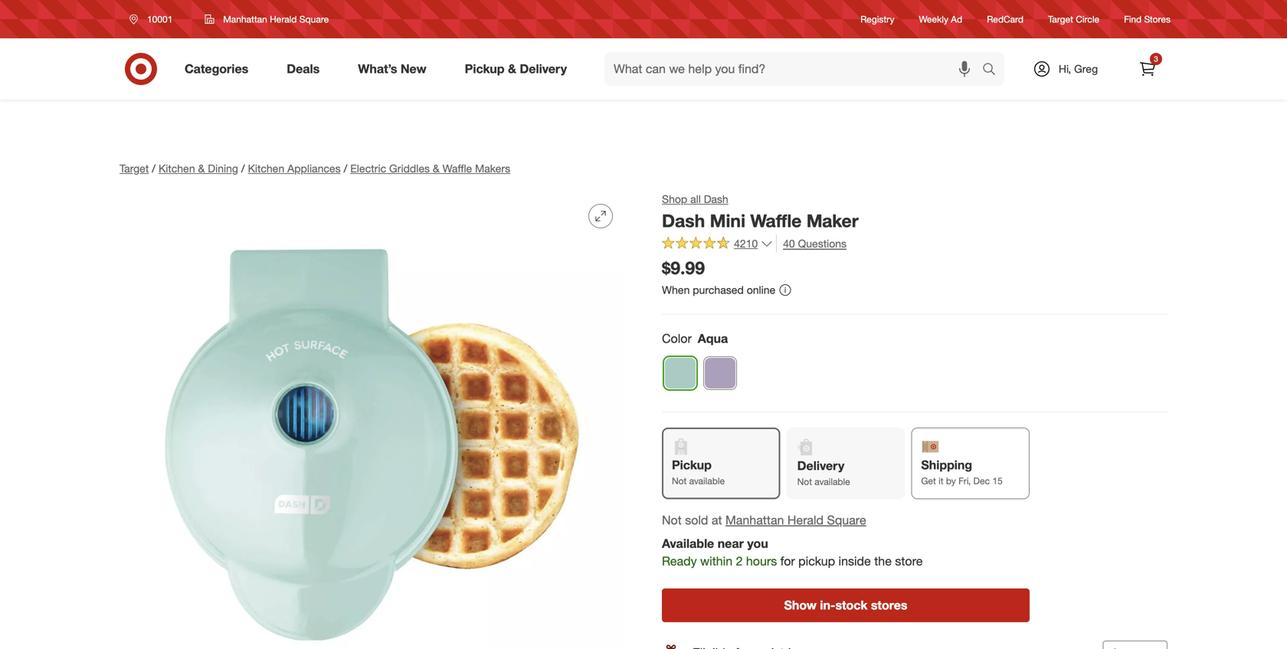 Task type: locate. For each thing, give the bounding box(es) containing it.
target left kitchen & dining link
[[120, 162, 149, 175]]

0 horizontal spatial /
[[152, 162, 156, 175]]

1 horizontal spatial /
[[241, 162, 245, 175]]

1 vertical spatial waffle
[[751, 210, 802, 231]]

at
[[712, 513, 722, 528]]

questions
[[798, 237, 847, 250]]

waffle up 40
[[751, 210, 802, 231]]

waffle left makers
[[443, 162, 472, 175]]

1 horizontal spatial waffle
[[751, 210, 802, 231]]

4210
[[734, 237, 758, 250]]

&
[[508, 61, 517, 76], [198, 162, 205, 175], [433, 162, 440, 175]]

manhattan up you
[[726, 513, 785, 528]]

1 vertical spatial pickup
[[672, 458, 712, 473]]

manhattan up categories "link" on the top left of the page
[[223, 13, 267, 25]]

square
[[300, 13, 329, 25], [827, 513, 867, 528]]

/
[[152, 162, 156, 175], [241, 162, 245, 175], [344, 162, 347, 175]]

square up inside
[[827, 513, 867, 528]]

herald up available near you ready within 2 hours for pickup inside the store
[[788, 513, 824, 528]]

what's new link
[[345, 52, 446, 86]]

0 horizontal spatial herald
[[270, 13, 297, 25]]

0 horizontal spatial kitchen
[[159, 162, 195, 175]]

dash right all
[[704, 192, 729, 206]]

0 horizontal spatial square
[[300, 13, 329, 25]]

delivery
[[520, 61, 567, 76], [798, 459, 845, 473]]

find
[[1125, 13, 1142, 25]]

pickup
[[799, 554, 836, 569]]

available up at
[[690, 475, 725, 487]]

color aqua
[[662, 331, 728, 346]]

0 vertical spatial waffle
[[443, 162, 472, 175]]

deals link
[[274, 52, 339, 86]]

kitchen appliances link
[[248, 162, 341, 175]]

1 horizontal spatial delivery
[[798, 459, 845, 473]]

greg
[[1075, 62, 1099, 76]]

maker
[[807, 210, 859, 231]]

dash mini waffle maker, 1 of 14 image
[[120, 192, 626, 649]]

target for target circle
[[1049, 13, 1074, 25]]

0 vertical spatial square
[[300, 13, 329, 25]]

herald inside dropdown button
[[270, 13, 297, 25]]

not inside pickup not available
[[672, 475, 687, 487]]

not up manhattan herald square button
[[798, 476, 813, 488]]

griddles
[[389, 162, 430, 175]]

0 horizontal spatial manhattan
[[223, 13, 267, 25]]

available
[[662, 536, 715, 551]]

circle
[[1076, 13, 1100, 25]]

1 horizontal spatial manhattan
[[726, 513, 785, 528]]

0 vertical spatial target
[[1049, 13, 1074, 25]]

1 vertical spatial manhattan
[[726, 513, 785, 528]]

0 horizontal spatial delivery
[[520, 61, 567, 76]]

show in-stock stores button
[[662, 589, 1030, 622]]

1 horizontal spatial herald
[[788, 513, 824, 528]]

kitchen right target link
[[159, 162, 195, 175]]

you
[[748, 536, 769, 551]]

online
[[747, 283, 776, 297]]

available up manhattan herald square button
[[815, 476, 851, 488]]

stores
[[1145, 13, 1171, 25]]

shipping
[[922, 458, 973, 473]]

pickup & delivery
[[465, 61, 567, 76]]

categories
[[185, 61, 249, 76]]

manhattan
[[223, 13, 267, 25], [726, 513, 785, 528]]

shipping get it by fri, dec 15
[[922, 458, 1003, 487]]

available inside pickup not available
[[690, 475, 725, 487]]

dash
[[704, 192, 729, 206], [662, 210, 705, 231]]

manhattan herald square
[[223, 13, 329, 25]]

pickup right new
[[465, 61, 505, 76]]

0 vertical spatial manhattan
[[223, 13, 267, 25]]

1 vertical spatial dash
[[662, 210, 705, 231]]

10001 button
[[120, 5, 189, 33]]

/ right target link
[[152, 162, 156, 175]]

search button
[[976, 52, 1013, 89]]

find stores
[[1125, 13, 1171, 25]]

in-
[[820, 598, 836, 613]]

1 vertical spatial square
[[827, 513, 867, 528]]

kitchen
[[159, 162, 195, 175], [248, 162, 285, 175]]

target circle link
[[1049, 13, 1100, 26]]

3 / from the left
[[344, 162, 347, 175]]

1 horizontal spatial pickup
[[672, 458, 712, 473]]

when purchased online
[[662, 283, 776, 297]]

aqua image
[[665, 357, 697, 390]]

when
[[662, 283, 690, 297]]

10001
[[147, 13, 173, 25]]

1 horizontal spatial target
[[1049, 13, 1074, 25]]

square up deals link
[[300, 13, 329, 25]]

1 vertical spatial herald
[[788, 513, 824, 528]]

2 horizontal spatial &
[[508, 61, 517, 76]]

waffle inside shop all dash dash mini waffle maker
[[751, 210, 802, 231]]

0 horizontal spatial target
[[120, 162, 149, 175]]

1 vertical spatial delivery
[[798, 459, 845, 473]]

40
[[784, 237, 795, 250]]

makers
[[475, 162, 511, 175]]

/ left electric
[[344, 162, 347, 175]]

target left circle
[[1049, 13, 1074, 25]]

0 vertical spatial herald
[[270, 13, 297, 25]]

square inside dropdown button
[[300, 13, 329, 25]]

target
[[1049, 13, 1074, 25], [120, 162, 149, 175]]

dash down shop
[[662, 210, 705, 231]]

0 vertical spatial delivery
[[520, 61, 567, 76]]

shop
[[662, 192, 688, 206]]

0 horizontal spatial available
[[690, 475, 725, 487]]

2 horizontal spatial /
[[344, 162, 347, 175]]

kitchen right dining
[[248, 162, 285, 175]]

shop all dash dash mini waffle maker
[[662, 192, 859, 231]]

appliances
[[288, 162, 341, 175]]

1 horizontal spatial kitchen
[[248, 162, 285, 175]]

0 vertical spatial pickup
[[465, 61, 505, 76]]

registry
[[861, 13, 895, 25]]

available
[[690, 475, 725, 487], [815, 476, 851, 488]]

waffle
[[443, 162, 472, 175], [751, 210, 802, 231]]

the
[[875, 554, 892, 569]]

2 kitchen from the left
[[248, 162, 285, 175]]

electric griddles & waffle makers link
[[351, 162, 511, 175]]

4210 link
[[662, 235, 774, 254]]

pickup & delivery link
[[452, 52, 586, 86]]

target for target / kitchen & dining / kitchen appliances / electric griddles & waffle makers
[[120, 162, 149, 175]]

search
[[976, 63, 1013, 78]]

0 horizontal spatial pickup
[[465, 61, 505, 76]]

pickup inside pickup not available
[[672, 458, 712, 473]]

not up sold
[[672, 475, 687, 487]]

near
[[718, 536, 744, 551]]

hi,
[[1059, 62, 1072, 76]]

for
[[781, 554, 796, 569]]

kitchen & dining link
[[159, 162, 238, 175]]

mini
[[710, 210, 746, 231]]

available inside the delivery not available
[[815, 476, 851, 488]]

not left sold
[[662, 513, 682, 528]]

1 vertical spatial target
[[120, 162, 149, 175]]

herald up "deals"
[[270, 13, 297, 25]]

not
[[672, 475, 687, 487], [798, 476, 813, 488], [662, 513, 682, 528]]

hi, greg
[[1059, 62, 1099, 76]]

pickup up sold
[[672, 458, 712, 473]]

available for pickup
[[690, 475, 725, 487]]

1 horizontal spatial available
[[815, 476, 851, 488]]

pickup
[[465, 61, 505, 76], [672, 458, 712, 473]]

/ right dining
[[241, 162, 245, 175]]

not inside the delivery not available
[[798, 476, 813, 488]]



Task type: vqa. For each thing, say whether or not it's contained in the screenshot.
leftmost '$35'
no



Task type: describe. For each thing, give the bounding box(es) containing it.
manhattan herald square button
[[195, 5, 339, 33]]

delivery not available
[[798, 459, 851, 488]]

not for pickup
[[672, 475, 687, 487]]

0 horizontal spatial &
[[198, 162, 205, 175]]

1 horizontal spatial &
[[433, 162, 440, 175]]

aqua
[[698, 331, 728, 346]]

lilac image
[[704, 357, 737, 390]]

not for delivery
[[798, 476, 813, 488]]

0 vertical spatial dash
[[704, 192, 729, 206]]

0 horizontal spatial waffle
[[443, 162, 472, 175]]

What can we help you find? suggestions appear below search field
[[605, 52, 987, 86]]

pickup for &
[[465, 61, 505, 76]]

1 horizontal spatial square
[[827, 513, 867, 528]]

redcard
[[988, 13, 1024, 25]]

2 / from the left
[[241, 162, 245, 175]]

weekly ad
[[920, 13, 963, 25]]

deals
[[287, 61, 320, 76]]

3 link
[[1131, 52, 1165, 86]]

manhattan herald square button
[[726, 512, 867, 529]]

manhattan inside dropdown button
[[223, 13, 267, 25]]

weekly ad link
[[920, 13, 963, 26]]

ready
[[662, 554, 697, 569]]

purchased
[[693, 283, 744, 297]]

redcard link
[[988, 13, 1024, 26]]

categories link
[[172, 52, 268, 86]]

it
[[939, 475, 944, 487]]

registry link
[[861, 13, 895, 26]]

3
[[1155, 54, 1159, 64]]

fri,
[[959, 475, 971, 487]]

what's new
[[358, 61, 427, 76]]

new
[[401, 61, 427, 76]]

color
[[662, 331, 692, 346]]

show
[[785, 598, 817, 613]]

target link
[[120, 162, 149, 175]]

within
[[701, 554, 733, 569]]

available for delivery
[[815, 476, 851, 488]]

show in-stock stores
[[785, 598, 908, 613]]

1 / from the left
[[152, 162, 156, 175]]

stores
[[872, 598, 908, 613]]

15
[[993, 475, 1003, 487]]

by
[[947, 475, 957, 487]]

1 kitchen from the left
[[159, 162, 195, 175]]

target / kitchen & dining / kitchen appliances / electric griddles & waffle makers
[[120, 162, 511, 175]]

available near you ready within 2 hours for pickup inside the store
[[662, 536, 923, 569]]

get
[[922, 475, 937, 487]]

pickup not available
[[672, 458, 725, 487]]

40 questions link
[[777, 235, 847, 253]]

ad
[[952, 13, 963, 25]]

weekly
[[920, 13, 949, 25]]

40 questions
[[784, 237, 847, 250]]

dining
[[208, 162, 238, 175]]

target circle
[[1049, 13, 1100, 25]]

stock
[[836, 598, 868, 613]]

sold
[[685, 513, 709, 528]]

find stores link
[[1125, 13, 1171, 26]]

store
[[896, 554, 923, 569]]

electric
[[351, 162, 386, 175]]

hours
[[747, 554, 777, 569]]

2
[[736, 554, 743, 569]]

$9.99
[[662, 257, 705, 279]]

inside
[[839, 554, 871, 569]]

not sold at manhattan herald square
[[662, 513, 867, 528]]

delivery inside the delivery not available
[[798, 459, 845, 473]]

all
[[691, 192, 701, 206]]

what's
[[358, 61, 397, 76]]

dec
[[974, 475, 991, 487]]

pickup for not
[[672, 458, 712, 473]]



